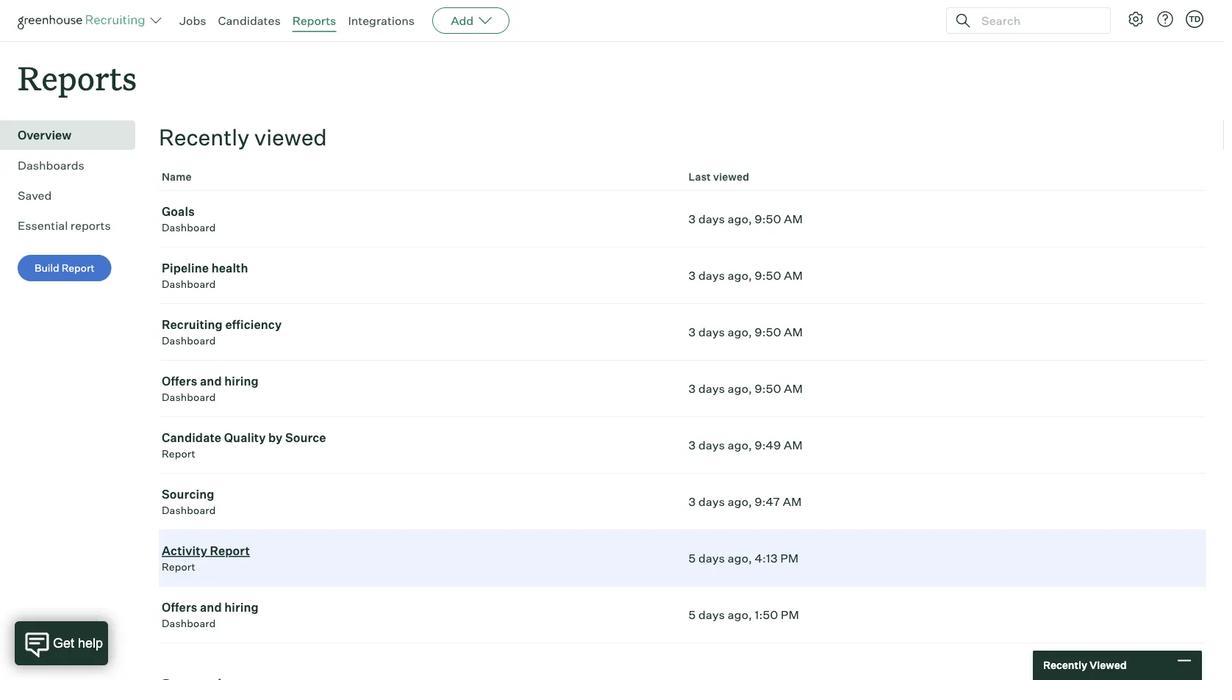 Task type: locate. For each thing, give the bounding box(es) containing it.
3 for sourcing
[[689, 495, 696, 510]]

pm right 1:50
[[781, 608, 799, 623]]

report right build
[[62, 262, 95, 275]]

am for goals
[[784, 212, 803, 227]]

recently viewed
[[159, 124, 327, 151]]

integrations
[[348, 13, 415, 28]]

1 vertical spatial viewed
[[713, 171, 750, 184]]

quality
[[224, 431, 266, 446]]

reports
[[292, 13, 336, 28], [18, 56, 137, 99]]

6 3 from the top
[[689, 495, 696, 510]]

2 and from the top
[[200, 601, 222, 616]]

1 vertical spatial offers and hiring dashboard
[[162, 601, 259, 631]]

reports right candidates
[[292, 13, 336, 28]]

report
[[62, 262, 95, 275], [162, 448, 196, 461], [210, 544, 250, 559], [162, 561, 196, 574]]

9:47
[[755, 495, 780, 510]]

5
[[689, 552, 696, 566], [689, 608, 696, 623]]

1 horizontal spatial viewed
[[713, 171, 750, 184]]

and for 5
[[200, 601, 222, 616]]

dashboard down goals in the left top of the page
[[162, 221, 216, 234]]

1 horizontal spatial recently
[[1043, 660, 1088, 672]]

report right activity
[[210, 544, 250, 559]]

hiring down the activity report report
[[224, 601, 259, 616]]

2 9:50 from the top
[[755, 269, 781, 283]]

td
[[1189, 14, 1201, 24]]

3 for pipeline health
[[689, 269, 696, 283]]

0 vertical spatial hiring
[[224, 374, 259, 389]]

5 ago, from the top
[[728, 438, 752, 453]]

viewed
[[254, 124, 327, 151], [713, 171, 750, 184]]

offers down the activity report report
[[162, 601, 197, 616]]

recruiting efficiency dashboard
[[162, 318, 282, 348]]

recently
[[159, 124, 250, 151], [1043, 660, 1088, 672]]

am
[[784, 212, 803, 227], [784, 269, 803, 283], [784, 325, 803, 340], [784, 382, 803, 396], [784, 438, 803, 453], [783, 495, 802, 510]]

4:13
[[755, 552, 778, 566]]

1 vertical spatial offers
[[162, 601, 197, 616]]

9:50 for recruiting efficiency
[[755, 325, 781, 340]]

report down candidate
[[162, 448, 196, 461]]

0 vertical spatial 5
[[689, 552, 696, 566]]

recently for recently viewed
[[1043, 660, 1088, 672]]

offers and hiring dashboard down the activity report report
[[162, 601, 259, 631]]

5 3 from the top
[[689, 438, 696, 453]]

last
[[689, 171, 711, 184]]

4 days from the top
[[699, 382, 725, 396]]

3 for candidate quality by source
[[689, 438, 696, 453]]

1 vertical spatial hiring
[[224, 601, 259, 616]]

3 days ago, 9:50 am for recruiting efficiency
[[689, 325, 803, 340]]

offers and hiring dashboard
[[162, 374, 259, 404], [162, 601, 259, 631]]

pm
[[781, 552, 799, 566], [781, 608, 799, 623]]

last viewed
[[689, 171, 750, 184]]

3 days ago, 9:49 am
[[689, 438, 803, 453]]

2 days from the top
[[699, 269, 725, 283]]

offers
[[162, 374, 197, 389], [162, 601, 197, 616]]

0 vertical spatial pm
[[781, 552, 799, 566]]

0 vertical spatial recently
[[159, 124, 250, 151]]

2 3 from the top
[[689, 269, 696, 283]]

and down the activity report report
[[200, 601, 222, 616]]

dashboard
[[162, 221, 216, 234], [162, 278, 216, 291], [162, 335, 216, 348], [162, 391, 216, 404], [162, 505, 216, 517], [162, 618, 216, 631]]

6 days from the top
[[699, 495, 725, 510]]

dashboard down pipeline
[[162, 278, 216, 291]]

2 dashboard from the top
[[162, 278, 216, 291]]

1 hiring from the top
[[224, 374, 259, 389]]

1 9:50 from the top
[[755, 212, 781, 227]]

1 vertical spatial reports
[[18, 56, 137, 99]]

offers and hiring dashboard up candidate
[[162, 374, 259, 404]]

pm for 5 days ago, 1:50 pm
[[781, 608, 799, 623]]

3 for goals
[[689, 212, 696, 227]]

1 horizontal spatial reports
[[292, 13, 336, 28]]

3 3 days ago, 9:50 am from the top
[[689, 325, 803, 340]]

candidates
[[218, 13, 281, 28]]

offers and hiring dashboard for 5
[[162, 601, 259, 631]]

activity report report
[[162, 544, 250, 574]]

activity
[[162, 544, 207, 559]]

overview link
[[18, 127, 129, 144]]

pm right 4:13 on the bottom right
[[781, 552, 799, 566]]

Search text field
[[978, 10, 1097, 31]]

0 vertical spatial viewed
[[254, 124, 327, 151]]

dashboard down sourcing
[[162, 505, 216, 517]]

and
[[200, 374, 222, 389], [200, 601, 222, 616]]

2 5 from the top
[[689, 608, 696, 623]]

5 days ago, 4:13 pm
[[689, 552, 799, 566]]

1 3 from the top
[[689, 212, 696, 227]]

ago,
[[728, 212, 752, 227], [728, 269, 752, 283], [728, 325, 752, 340], [728, 382, 752, 396], [728, 438, 752, 453], [728, 495, 752, 510], [728, 552, 752, 566], [728, 608, 752, 623]]

dashboard down the activity report report
[[162, 618, 216, 631]]

overview
[[18, 128, 72, 143]]

0 vertical spatial and
[[200, 374, 222, 389]]

recently up name
[[159, 124, 250, 151]]

hiring for 3 days ago, 9:50 am
[[224, 374, 259, 389]]

3 for recruiting efficiency
[[689, 325, 696, 340]]

dashboard down recruiting
[[162, 335, 216, 348]]

0 horizontal spatial recently
[[159, 124, 250, 151]]

add button
[[432, 7, 510, 34]]

1 vertical spatial and
[[200, 601, 222, 616]]

and down recruiting efficiency dashboard
[[200, 374, 222, 389]]

3 days ago, 9:50 am for pipeline health
[[689, 269, 803, 283]]

1 vertical spatial recently
[[1043, 660, 1088, 672]]

3 9:50 from the top
[[755, 325, 781, 340]]

offers for 5
[[162, 601, 197, 616]]

9:50 for offers and hiring
[[755, 382, 781, 396]]

am for candidate quality by source
[[784, 438, 803, 453]]

2 3 days ago, 9:50 am from the top
[[689, 269, 803, 283]]

0 horizontal spatial viewed
[[254, 124, 327, 151]]

2 hiring from the top
[[224, 601, 259, 616]]

recently viewed
[[1043, 660, 1127, 672]]

offers and hiring dashboard for 3
[[162, 374, 259, 404]]

am for sourcing
[[783, 495, 802, 510]]

2 offers from the top
[[162, 601, 197, 616]]

reports down greenhouse recruiting image
[[18, 56, 137, 99]]

essential reports
[[18, 219, 111, 233]]

viewed for recently viewed
[[254, 124, 327, 151]]

4 9:50 from the top
[[755, 382, 781, 396]]

1 offers from the top
[[162, 374, 197, 389]]

sourcing
[[162, 488, 214, 502]]

3 dashboard from the top
[[162, 335, 216, 348]]

1 offers and hiring dashboard from the top
[[162, 374, 259, 404]]

0 vertical spatial offers and hiring dashboard
[[162, 374, 259, 404]]

6 ago, from the top
[[728, 495, 752, 510]]

1 vertical spatial pm
[[781, 608, 799, 623]]

viewed for last viewed
[[713, 171, 750, 184]]

5 dashboard from the top
[[162, 505, 216, 517]]

goals dashboard
[[162, 205, 216, 234]]

hiring down recruiting efficiency dashboard
[[224, 374, 259, 389]]

3 ago, from the top
[[728, 325, 752, 340]]

build report button
[[18, 255, 112, 282]]

9:50
[[755, 212, 781, 227], [755, 269, 781, 283], [755, 325, 781, 340], [755, 382, 781, 396]]

report inside "candidate quality by source report"
[[162, 448, 196, 461]]

recently left the viewed
[[1043, 660, 1088, 672]]

by
[[268, 431, 283, 446]]

4 3 days ago, 9:50 am from the top
[[689, 382, 803, 396]]

3 3 from the top
[[689, 325, 696, 340]]

3
[[689, 212, 696, 227], [689, 269, 696, 283], [689, 325, 696, 340], [689, 382, 696, 396], [689, 438, 696, 453], [689, 495, 696, 510]]

offers up candidate
[[162, 374, 197, 389]]

dashboard inside recruiting efficiency dashboard
[[162, 335, 216, 348]]

2 offers and hiring dashboard from the top
[[162, 601, 259, 631]]

efficiency
[[225, 318, 282, 333]]

reports link
[[292, 13, 336, 28]]

4 3 from the top
[[689, 382, 696, 396]]

hiring for 5 days ago, 1:50 pm
[[224, 601, 259, 616]]

dashboard up candidate
[[162, 391, 216, 404]]

days
[[699, 212, 725, 227], [699, 269, 725, 283], [699, 325, 725, 340], [699, 382, 725, 396], [699, 438, 725, 453], [699, 495, 725, 510], [699, 552, 725, 566], [699, 608, 725, 623]]

td button
[[1186, 10, 1204, 28]]

3 days ago, 9:50 am for offers and hiring
[[689, 382, 803, 396]]

0 vertical spatial offers
[[162, 374, 197, 389]]

1 3 days ago, 9:50 am from the top
[[689, 212, 803, 227]]

1 vertical spatial 5
[[689, 608, 696, 623]]

1 and from the top
[[200, 374, 222, 389]]

3 days ago, 9:50 am
[[689, 212, 803, 227], [689, 269, 803, 283], [689, 325, 803, 340], [689, 382, 803, 396]]

1 5 from the top
[[689, 552, 696, 566]]

hiring
[[224, 374, 259, 389], [224, 601, 259, 616]]

am for pipeline health
[[784, 269, 803, 283]]



Task type: vqa. For each thing, say whether or not it's contained in the screenshot.


Task type: describe. For each thing, give the bounding box(es) containing it.
build
[[35, 262, 59, 275]]

2 ago, from the top
[[728, 269, 752, 283]]

configure image
[[1127, 10, 1145, 28]]

7 days from the top
[[699, 552, 725, 566]]

saved link
[[18, 187, 129, 205]]

9:50 for pipeline health
[[755, 269, 781, 283]]

candidate quality by source report
[[162, 431, 326, 461]]

5 for 5 days ago, 4:13 pm
[[689, 552, 696, 566]]

sourcing dashboard
[[162, 488, 216, 517]]

4 ago, from the top
[[728, 382, 752, 396]]

4 dashboard from the top
[[162, 391, 216, 404]]

goals
[[162, 205, 195, 219]]

3 days ago, 9:47 am
[[689, 495, 802, 510]]

8 ago, from the top
[[728, 608, 752, 623]]

td button
[[1183, 7, 1207, 31]]

dashboards
[[18, 158, 84, 173]]

3 days from the top
[[699, 325, 725, 340]]

7 ago, from the top
[[728, 552, 752, 566]]

0 vertical spatial reports
[[292, 13, 336, 28]]

jobs
[[179, 13, 206, 28]]

jobs link
[[179, 13, 206, 28]]

3 days ago, 9:50 am for goals
[[689, 212, 803, 227]]

9:50 for goals
[[755, 212, 781, 227]]

add
[[451, 13, 474, 28]]

recruiting
[[162, 318, 223, 333]]

report inside button
[[62, 262, 95, 275]]

viewed
[[1090, 660, 1127, 672]]

am for offers and hiring
[[784, 382, 803, 396]]

6 dashboard from the top
[[162, 618, 216, 631]]

3 for offers and hiring
[[689, 382, 696, 396]]

pm for 5 days ago, 4:13 pm
[[781, 552, 799, 566]]

am for recruiting efficiency
[[784, 325, 803, 340]]

dashboards link
[[18, 157, 129, 174]]

and for 3
[[200, 374, 222, 389]]

build report
[[35, 262, 95, 275]]

report down activity
[[162, 561, 196, 574]]

source
[[285, 431, 326, 446]]

1:50
[[755, 608, 778, 623]]

saved
[[18, 188, 52, 203]]

candidate
[[162, 431, 221, 446]]

0 horizontal spatial reports
[[18, 56, 137, 99]]

name
[[162, 171, 192, 184]]

1 ago, from the top
[[728, 212, 752, 227]]

offers for 3
[[162, 374, 197, 389]]

8 days from the top
[[699, 608, 725, 623]]

essential reports link
[[18, 217, 129, 235]]

pipeline
[[162, 261, 209, 276]]

integrations link
[[348, 13, 415, 28]]

5 days from the top
[[699, 438, 725, 453]]

reports
[[70, 219, 111, 233]]

9:49
[[755, 438, 781, 453]]

recently for recently viewed
[[159, 124, 250, 151]]

health
[[212, 261, 248, 276]]

dashboard inside pipeline health dashboard
[[162, 278, 216, 291]]

pipeline health dashboard
[[162, 261, 248, 291]]

1 dashboard from the top
[[162, 221, 216, 234]]

greenhouse recruiting image
[[18, 12, 150, 29]]

candidates link
[[218, 13, 281, 28]]

5 days ago, 1:50 pm
[[689, 608, 799, 623]]

5 for 5 days ago, 1:50 pm
[[689, 608, 696, 623]]

essential
[[18, 219, 68, 233]]

1 days from the top
[[699, 212, 725, 227]]



